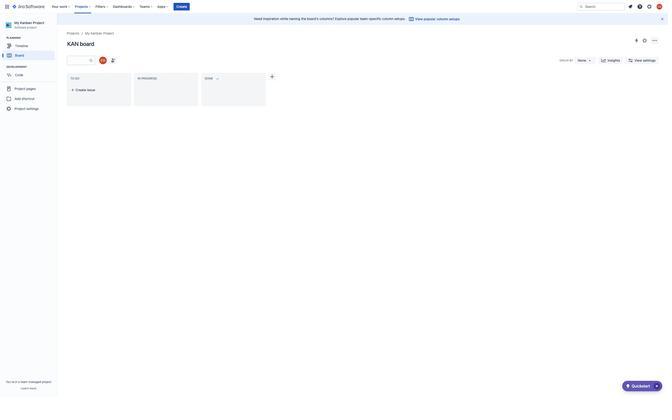 Task type: vqa. For each thing, say whether or not it's contained in the screenshot.
Copy link image
no



Task type: locate. For each thing, give the bounding box(es) containing it.
development image
[[1, 64, 6, 70]]

0 horizontal spatial kanban
[[20, 21, 32, 25]]

my kanban project link
[[85, 31, 114, 36]]

kanban for my kanban project software project
[[20, 21, 32, 25]]

planning
[[6, 36, 21, 39]]

development group
[[2, 65, 57, 81]]

my inside my kanban project software project
[[14, 21, 19, 25]]

settings down star kan board "icon"
[[643, 58, 656, 62]]

projects
[[75, 4, 88, 8], [67, 31, 79, 35]]

add shortcut
[[15, 97, 35, 101]]

1 horizontal spatial column
[[437, 17, 448, 21]]

your work button
[[50, 3, 72, 10]]

1 horizontal spatial my
[[85, 31, 90, 35]]

column left setups
[[437, 17, 448, 21]]

learn more
[[21, 387, 36, 391]]

managed
[[29, 381, 41, 384]]

0 horizontal spatial create
[[76, 88, 86, 92]]

0 vertical spatial view
[[415, 17, 423, 21]]

view
[[415, 17, 423, 21], [635, 58, 642, 62]]

create
[[176, 4, 187, 8], [76, 88, 86, 92]]

star kan board image
[[642, 38, 648, 43]]

kanban
[[20, 21, 32, 25], [91, 31, 102, 35]]

project right software
[[27, 26, 37, 29]]

column left setups.
[[382, 17, 394, 21]]

0 horizontal spatial my
[[14, 21, 19, 25]]

work
[[60, 4, 67, 8]]

0 horizontal spatial settings
[[26, 107, 39, 111]]

my up software
[[14, 21, 19, 25]]

my kanban project software project
[[14, 21, 44, 29]]

dismiss image
[[661, 17, 664, 21]]

your profile and settings image
[[657, 4, 662, 9]]

0 horizontal spatial team-
[[21, 381, 29, 384]]

view settings button
[[625, 57, 659, 64]]

view right setups.
[[415, 17, 423, 21]]

in
[[138, 77, 141, 80]]

add
[[15, 97, 21, 101]]

1 horizontal spatial create
[[176, 4, 187, 8]]

popular
[[348, 17, 359, 21], [424, 17, 436, 21]]

project pages link
[[2, 84, 55, 94]]

0 vertical spatial project
[[27, 26, 37, 29]]

banner containing your work
[[0, 0, 668, 13]]

teams button
[[138, 3, 155, 10]]

learn
[[21, 387, 29, 391]]

create button
[[174, 3, 190, 10]]

add people image
[[110, 58, 116, 63]]

quickstart button
[[622, 381, 662, 392]]

my up board
[[85, 31, 90, 35]]

projects inside popup button
[[75, 4, 88, 8]]

1 vertical spatial projects
[[67, 31, 79, 35]]

my kanban project
[[85, 31, 114, 35]]

create inside 'button'
[[176, 4, 187, 8]]

board
[[80, 41, 94, 47]]

software
[[14, 26, 26, 29]]

create issue button
[[68, 86, 130, 94]]

done
[[205, 77, 213, 80]]

Search this board text field
[[67, 56, 89, 65]]

group
[[2, 82, 55, 116]]

create right apps dropdown button
[[176, 4, 187, 8]]

development
[[6, 65, 27, 68]]

kanban up board
[[91, 31, 102, 35]]

settings down the add shortcut button
[[26, 107, 39, 111]]

1 horizontal spatial popular
[[424, 17, 436, 21]]

project right managed
[[42, 381, 51, 384]]

project
[[27, 26, 37, 29], [42, 381, 51, 384]]

jira software image
[[12, 4, 44, 9], [12, 4, 44, 9]]

1 horizontal spatial kanban
[[91, 31, 102, 35]]

view for view settings
[[635, 58, 642, 62]]

0 vertical spatial projects
[[75, 4, 88, 8]]

1 vertical spatial kanban
[[91, 31, 102, 35]]

1 vertical spatial view
[[635, 58, 642, 62]]

help image
[[637, 4, 643, 9]]

settings for view settings
[[643, 58, 656, 62]]

0 horizontal spatial popular
[[348, 17, 359, 21]]

1 vertical spatial project
[[42, 381, 51, 384]]

insights button
[[598, 57, 623, 64]]

projects link
[[67, 31, 79, 36]]

settings inside button
[[643, 58, 656, 62]]

1 vertical spatial team-
[[21, 381, 29, 384]]

my for my kanban project software project
[[14, 21, 19, 25]]

1 vertical spatial settings
[[26, 107, 39, 111]]

projects for "projects" link
[[67, 31, 79, 35]]

0 vertical spatial my
[[14, 21, 19, 25]]

create inside button
[[76, 88, 86, 92]]

0 horizontal spatial project
[[27, 26, 37, 29]]

learn more button
[[21, 387, 36, 391]]

board link
[[2, 51, 55, 60]]

setups.
[[394, 17, 406, 21]]

settings
[[643, 58, 656, 62], [26, 107, 39, 111]]

project settings link
[[2, 104, 55, 114]]

column
[[382, 17, 394, 21], [437, 17, 448, 21]]

insights
[[608, 58, 620, 62]]

projects right work
[[75, 4, 88, 8]]

you're
[[6, 381, 14, 384]]

timeline link
[[2, 41, 55, 51]]

kanban up software
[[20, 21, 32, 25]]

0 horizontal spatial view
[[415, 17, 423, 21]]

1 horizontal spatial project
[[42, 381, 51, 384]]

project
[[33, 21, 44, 25], [103, 31, 114, 35], [15, 87, 25, 91], [15, 107, 25, 111]]

1 horizontal spatial view
[[635, 58, 642, 62]]

issue
[[87, 88, 95, 92]]

settings for project settings
[[26, 107, 39, 111]]

view popular column setups
[[415, 17, 460, 21]]

projects button
[[73, 3, 93, 10]]

kan board
[[67, 41, 94, 47]]

board
[[15, 53, 24, 57]]

to do
[[70, 77, 79, 80]]

code link
[[2, 70, 55, 80]]

settings image
[[647, 4, 652, 9]]

0 vertical spatial settings
[[643, 58, 656, 62]]

0 vertical spatial create
[[176, 4, 187, 8]]

1 horizontal spatial team-
[[360, 17, 369, 21]]

my
[[14, 21, 19, 25], [85, 31, 90, 35]]

kanban inside my kanban project link
[[91, 31, 102, 35]]

explore
[[335, 17, 347, 21]]

1 vertical spatial my
[[85, 31, 90, 35]]

you're in a team-managed project
[[6, 381, 51, 384]]

team-
[[360, 17, 369, 21], [21, 381, 29, 384]]

1 horizontal spatial settings
[[643, 58, 656, 62]]

teams
[[139, 4, 150, 8]]

0 vertical spatial kanban
[[20, 21, 32, 25]]

view down automations menu button icon
[[635, 58, 642, 62]]

to
[[70, 77, 74, 80]]

create left issue
[[76, 88, 86, 92]]

projects up kan
[[67, 31, 79, 35]]

kanban inside my kanban project software project
[[20, 21, 32, 25]]

filters
[[96, 4, 105, 8]]

banner
[[0, 0, 668, 13]]

view for view popular column setups
[[415, 17, 423, 21]]

quickstart
[[632, 385, 650, 389]]

create column image
[[269, 74, 275, 80]]

1 vertical spatial create
[[76, 88, 86, 92]]



Task type: describe. For each thing, give the bounding box(es) containing it.
create for create
[[176, 4, 187, 8]]

my for my kanban project
[[85, 31, 90, 35]]

automations menu button icon image
[[634, 38, 640, 43]]

dismiss quickstart image
[[653, 383, 661, 390]]

code
[[15, 73, 23, 77]]

Search field
[[578, 3, 625, 10]]

group
[[560, 59, 569, 62]]

need
[[254, 17, 262, 21]]

apps button
[[156, 3, 170, 10]]

by
[[570, 59, 573, 62]]

insights image
[[601, 58, 607, 63]]

search image
[[579, 5, 583, 8]]

kanban for my kanban project
[[91, 31, 102, 35]]

more image
[[652, 38, 658, 43]]

planning image
[[1, 35, 6, 41]]

the
[[301, 17, 306, 21]]

view settings
[[635, 58, 656, 62]]

add shortcut button
[[2, 94, 55, 104]]

pages
[[26, 87, 36, 91]]

board's
[[307, 17, 319, 21]]

project inside my kanban project software project
[[33, 21, 44, 25]]

specific
[[369, 17, 381, 21]]

group containing project pages
[[2, 82, 55, 116]]

popular inside button
[[424, 17, 436, 21]]

sidebar navigation image
[[52, 19, 62, 29]]

0 horizontal spatial column
[[382, 17, 394, 21]]

0 vertical spatial team-
[[360, 17, 369, 21]]

group by
[[560, 59, 573, 62]]

project pages
[[15, 87, 36, 91]]

setups
[[449, 17, 460, 21]]

apps
[[157, 4, 166, 8]]

columns?
[[320, 17, 334, 21]]

project inside my kanban project software project
[[27, 26, 37, 29]]

view popular column setups button
[[406, 15, 463, 23]]

primary element
[[3, 0, 578, 13]]

your
[[52, 4, 59, 8]]

need inspiration while naming the board's columns? explore popular team-specific column setups.
[[254, 17, 406, 21]]

progress
[[141, 77, 157, 80]]

while
[[280, 17, 288, 21]]

kan
[[67, 41, 79, 47]]

appswitcher icon image
[[4, 4, 10, 9]]

timeline
[[15, 44, 28, 48]]

do
[[75, 77, 79, 80]]

your work
[[52, 4, 67, 8]]

filters button
[[94, 3, 110, 10]]

create for create issue
[[76, 88, 86, 92]]

create issue
[[76, 88, 95, 92]]

dashboards button
[[111, 3, 137, 10]]

more
[[29, 387, 36, 391]]

in
[[15, 381, 17, 384]]

project settings
[[15, 107, 39, 111]]

a
[[18, 381, 20, 384]]

inspiration
[[263, 17, 279, 21]]

none
[[578, 58, 586, 62]]

notifications image
[[628, 4, 633, 9]]

shortcut
[[22, 97, 35, 101]]

dashboards
[[113, 4, 132, 8]]

check image
[[625, 384, 631, 390]]

in progress
[[138, 77, 157, 80]]

christina overa image
[[99, 57, 107, 64]]

column inside button
[[437, 17, 448, 21]]

projects for projects popup button
[[75, 4, 88, 8]]

none button
[[575, 57, 596, 64]]

naming
[[289, 17, 300, 21]]

planning group
[[2, 36, 57, 62]]



